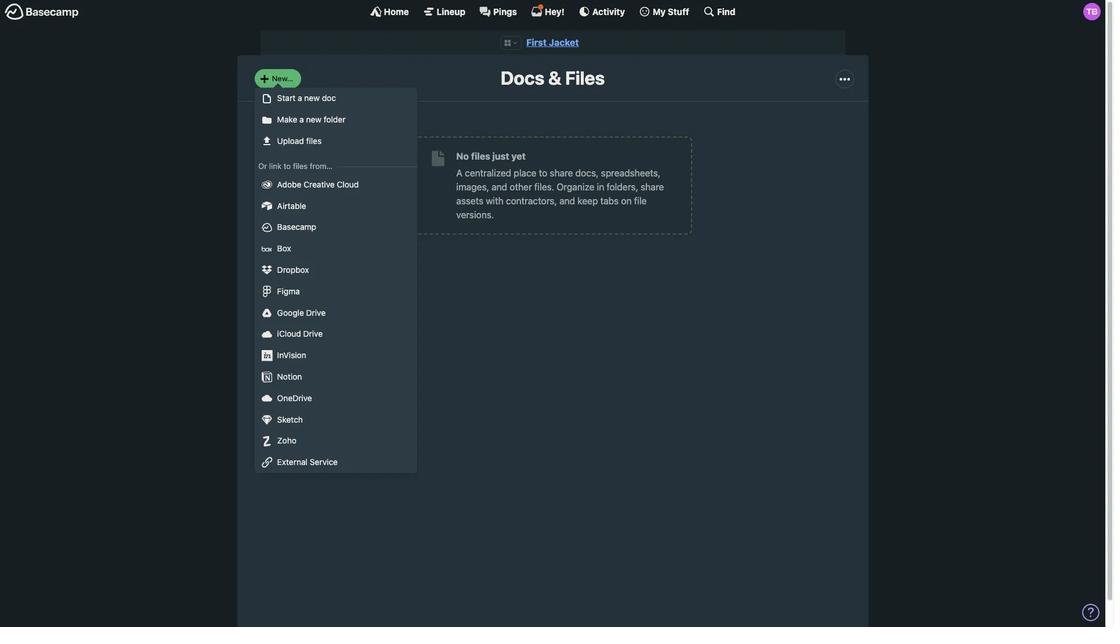 Task type: describe. For each thing, give the bounding box(es) containing it.
make a new folder
[[277, 114, 346, 124]]

no
[[457, 151, 469, 161]]

&
[[549, 67, 562, 89]]

new…
[[272, 74, 293, 83]]

centralized
[[465, 168, 512, 178]]

a
[[457, 168, 463, 178]]

file
[[635, 196, 647, 206]]

my stuff button
[[639, 6, 690, 17]]

box
[[277, 243, 291, 253]]

airtable
[[277, 201, 306, 211]]

folder
[[324, 114, 346, 124]]

main element
[[0, 0, 1106, 23]]

make a new folder link
[[255, 109, 417, 131]]

files for no
[[471, 151, 491, 161]]

invision
[[277, 350, 306, 360]]

external service
[[277, 457, 338, 467]]

contractors,
[[506, 196, 557, 206]]

external
[[277, 457, 308, 467]]

0 horizontal spatial to
[[284, 162, 291, 171]]

activity link
[[579, 6, 625, 17]]

upload files link
[[255, 131, 417, 152]]

upload
[[277, 136, 304, 146]]

versions.
[[457, 209, 494, 220]]

zoho
[[277, 436, 297, 446]]

onedrive
[[277, 393, 312, 403]]

link
[[269, 162, 282, 171]]

start
[[277, 93, 296, 103]]

basecamp link
[[255, 217, 417, 238]]

new for folder
[[306, 114, 322, 124]]

sketch link
[[255, 409, 417, 430]]

service
[[310, 457, 338, 467]]

docs & files
[[501, 67, 605, 89]]

or link to files from…
[[258, 162, 333, 171]]

yet
[[512, 151, 526, 161]]

in
[[597, 182, 605, 192]]

start a new doc
[[277, 93, 336, 103]]

icloud
[[277, 329, 301, 339]]

docs,
[[576, 168, 599, 178]]

hey!
[[545, 6, 565, 17]]

first
[[527, 37, 547, 48]]

keep
[[578, 196, 598, 206]]

activity
[[593, 6, 625, 17]]

make
[[277, 114, 297, 124]]

or
[[258, 162, 267, 171]]

sketch
[[277, 414, 303, 424]]

1 vertical spatial share
[[641, 182, 664, 192]]

external service link
[[255, 452, 417, 473]]

just
[[493, 151, 510, 161]]

2 vertical spatial files
[[293, 162, 308, 171]]

creative
[[304, 179, 335, 189]]

hey! button
[[531, 4, 565, 17]]

find button
[[704, 6, 736, 17]]

spreadsheets,
[[601, 168, 661, 178]]

tyler black image
[[1084, 3, 1102, 20]]

images,
[[457, 182, 490, 192]]

drive for icloud drive
[[303, 329, 323, 339]]

a for start
[[298, 93, 302, 103]]

place
[[514, 168, 537, 178]]



Task type: vqa. For each thing, say whether or not it's contained in the screenshot.
right To
yes



Task type: locate. For each thing, give the bounding box(es) containing it.
docs
[[501, 67, 545, 89]]

to right 'link'
[[284, 162, 291, 171]]

new
[[304, 93, 320, 103], [306, 114, 322, 124]]

invision link
[[255, 345, 417, 366]]

pings
[[494, 6, 517, 17]]

my stuff
[[653, 6, 690, 17]]

basecamp
[[277, 222, 316, 232]]

and up with
[[492, 182, 508, 192]]

figma
[[277, 286, 300, 296]]

pings button
[[480, 6, 517, 17]]

drive for google drive
[[306, 307, 326, 317]]

1 horizontal spatial and
[[560, 196, 576, 206]]

cloud
[[337, 179, 359, 189]]

a right make
[[300, 114, 304, 124]]

no files just yet
[[457, 151, 526, 161]]

and down the organize at the top of page
[[560, 196, 576, 206]]

find
[[718, 6, 736, 17]]

new for doc
[[304, 93, 320, 103]]

0 vertical spatial share
[[550, 168, 573, 178]]

1 vertical spatial a
[[300, 114, 304, 124]]

zoho link
[[255, 430, 417, 452]]

files
[[566, 67, 605, 89]]

share up file
[[641, 182, 664, 192]]

share up the organize at the top of page
[[550, 168, 573, 178]]

notion link
[[255, 366, 417, 388]]

adobe creative cloud
[[277, 179, 359, 189]]

1 horizontal spatial share
[[641, 182, 664, 192]]

new left folder
[[306, 114, 322, 124]]

dropbox link
[[255, 260, 417, 281]]

assets
[[457, 196, 484, 206]]

0 vertical spatial drive
[[306, 307, 326, 317]]

and
[[492, 182, 508, 192], [560, 196, 576, 206]]

icloud drive link
[[255, 324, 417, 345]]

onedrive link
[[255, 388, 417, 409]]

figma link
[[255, 281, 417, 302]]

on
[[622, 196, 632, 206]]

to inside a centralized place to share docs, spreadsheets, images, and other files. organize in folders, share assets with contractors, and keep tabs on file versions.
[[539, 168, 548, 178]]

new left doc
[[304, 93, 320, 103]]

0 vertical spatial a
[[298, 93, 302, 103]]

files
[[306, 136, 322, 146], [471, 151, 491, 161], [293, 162, 308, 171]]

files right no
[[471, 151, 491, 161]]

stuff
[[668, 6, 690, 17]]

home
[[384, 6, 409, 17]]

drive right google
[[306, 307, 326, 317]]

tabs
[[601, 196, 619, 206]]

google
[[277, 307, 304, 317]]

first jacket
[[527, 37, 579, 48]]

notion
[[277, 372, 302, 381]]

files left from…
[[293, 162, 308, 171]]

google drive link
[[255, 302, 417, 324]]

0 horizontal spatial and
[[492, 182, 508, 192]]

upload files
[[277, 136, 322, 146]]

share
[[550, 168, 573, 178], [641, 182, 664, 192]]

a centralized place to share docs, spreadsheets, images, and other files. organize in folders, share assets with contractors, and keep tabs on file versions.
[[457, 168, 664, 220]]

airtable link
[[255, 195, 417, 217]]

1 horizontal spatial to
[[539, 168, 548, 178]]

icloud drive
[[277, 329, 323, 339]]

files.
[[535, 182, 555, 192]]

adobe
[[277, 179, 302, 189]]

a right start
[[298, 93, 302, 103]]

with
[[486, 196, 504, 206]]

switch accounts image
[[5, 3, 79, 21]]

0 horizontal spatial share
[[550, 168, 573, 178]]

files for upload
[[306, 136, 322, 146]]

lineup link
[[423, 6, 466, 17]]

my
[[653, 6, 666, 17]]

to
[[284, 162, 291, 171], [539, 168, 548, 178]]

1 vertical spatial and
[[560, 196, 576, 206]]

folders,
[[607, 182, 639, 192]]

0 vertical spatial and
[[492, 182, 508, 192]]

1 vertical spatial drive
[[303, 329, 323, 339]]

to up files.
[[539, 168, 548, 178]]

google drive
[[277, 307, 326, 317]]

other
[[510, 182, 532, 192]]

box link
[[255, 238, 417, 260]]

new… button
[[255, 69, 301, 88]]

organize
[[557, 182, 595, 192]]

lineup
[[437, 6, 466, 17]]

drive
[[306, 307, 326, 317], [303, 329, 323, 339]]

from…
[[310, 162, 333, 171]]

doc
[[322, 93, 336, 103]]

a for make
[[300, 114, 304, 124]]

0 vertical spatial new
[[304, 93, 320, 103]]

home link
[[370, 6, 409, 17]]

start a new doc link
[[255, 88, 417, 109]]

1 vertical spatial new
[[306, 114, 322, 124]]

0 vertical spatial files
[[306, 136, 322, 146]]

drive right icloud
[[303, 329, 323, 339]]

adobe creative cloud link
[[255, 174, 417, 195]]

jacket
[[549, 37, 579, 48]]

first jacket link
[[527, 37, 579, 48]]

1 vertical spatial files
[[471, 151, 491, 161]]

dropbox
[[277, 265, 309, 275]]

drive inside "link"
[[303, 329, 323, 339]]

files down make a new folder
[[306, 136, 322, 146]]



